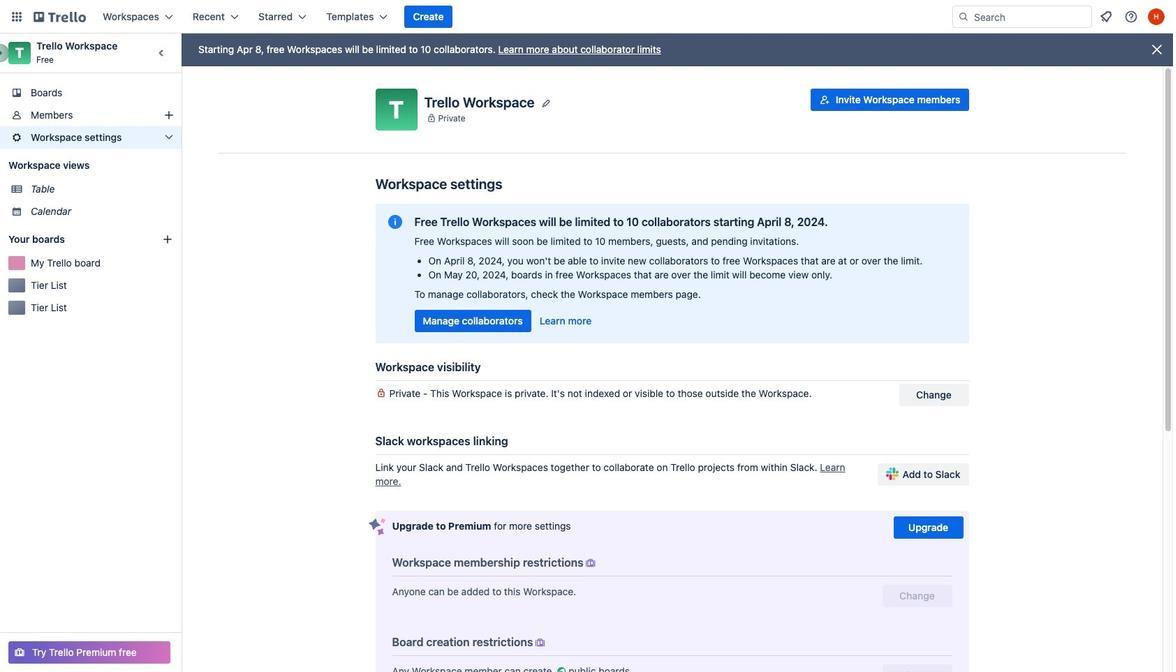 Task type: describe. For each thing, give the bounding box(es) containing it.
sparkle image
[[368, 518, 386, 536]]

add board image
[[162, 234, 173, 245]]

2 horizontal spatial sm image
[[584, 557, 598, 571]]

1 vertical spatial sm image
[[533, 636, 547, 650]]

your boards with 3 items element
[[8, 231, 141, 248]]



Task type: locate. For each thing, give the bounding box(es) containing it.
workspace navigation collapse icon image
[[152, 43, 172, 63]]

2 vertical spatial sm image
[[555, 665, 569, 673]]

howard (howard38800628) image
[[1148, 8, 1165, 25]]

search image
[[958, 11, 969, 22]]

0 notifications image
[[1098, 8, 1115, 25]]

back to home image
[[34, 6, 86, 28]]

Search field
[[969, 7, 1092, 27]]

0 vertical spatial sm image
[[584, 557, 598, 571]]

0 horizontal spatial sm image
[[533, 636, 547, 650]]

open information menu image
[[1125, 10, 1138, 24]]

primary element
[[0, 0, 1173, 34]]

sm image
[[584, 557, 598, 571], [533, 636, 547, 650], [555, 665, 569, 673]]

1 horizontal spatial sm image
[[555, 665, 569, 673]]



Task type: vqa. For each thing, say whether or not it's contained in the screenshot.
JAMES
no



